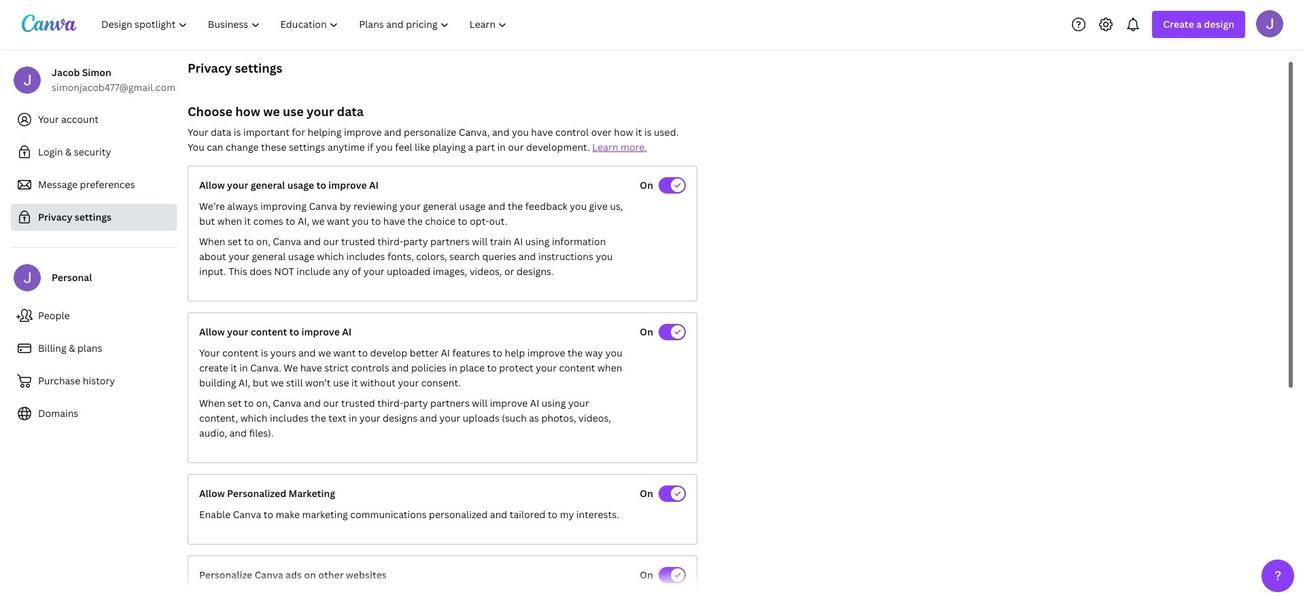 Task type: vqa. For each thing, say whether or not it's contained in the screenshot.
Trendy Travel Templates Image at right top
no



Task type: describe. For each thing, give the bounding box(es) containing it.
jacob simon image
[[1256, 10, 1284, 37]]



Task type: locate. For each thing, give the bounding box(es) containing it.
top level navigation element
[[92, 11, 519, 38]]



